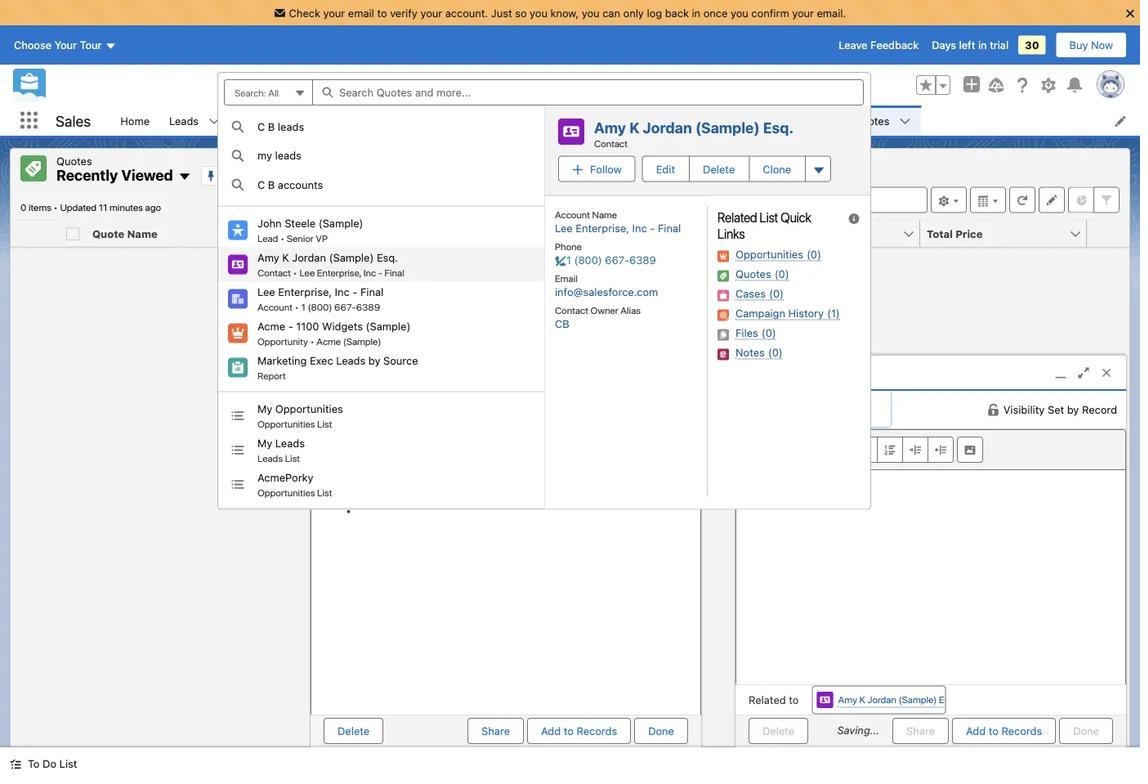 Task type: describe. For each thing, give the bounding box(es) containing it.
(0) for quotes (0)
[[775, 268, 790, 280]]

c b accounts option
[[218, 170, 545, 199]]

buy
[[1070, 39, 1089, 51]]

3 your from the left
[[793, 7, 815, 19]]

date
[[650, 227, 675, 240]]

text default image for to do list button
[[10, 759, 21, 770]]

opportunity name button
[[254, 220, 402, 247]]

info@salesforce.com
[[555, 286, 659, 298]]

acmeporky
[[258, 471, 314, 483]]

action image
[[1088, 220, 1130, 247]]

cell inside recently viewed|quotes|list view element
[[60, 220, 86, 247]]

files image
[[718, 329, 730, 341]]

text default image inside c b accounts option
[[231, 178, 245, 191]]

(0) for notes (0)
[[769, 346, 783, 359]]

history
[[789, 307, 824, 319]]

• for acme
[[310, 336, 315, 347]]

quote name
[[92, 227, 158, 240]]

1 your from the left
[[323, 7, 345, 19]]

0 horizontal spatial acme
[[258, 320, 286, 332]]

dashboards link
[[665, 106, 744, 136]]

status inside recently viewed|quotes|list view element
[[471, 468, 670, 500]]

2 you from the left
[[582, 7, 600, 19]]

john steele (sample) lead • senior vp
[[258, 217, 364, 244]]

1 add to records button from the left
[[528, 718, 632, 744]]

steele
[[285, 217, 316, 229]]

text default image inside my leads option
[[231, 149, 245, 162]]

related list quick links
[[718, 209, 812, 241]]

quotes list item
[[845, 106, 921, 136]]

files
[[736, 327, 759, 339]]

any
[[569, 469, 586, 482]]

related for related to
[[749, 694, 787, 706]]

amy k jordan (sample) esq. contact • lee enterprise, inc - final
[[258, 251, 405, 278]]

1 vertical spatial by
[[1068, 404, 1080, 416]]

campaign history image
[[718, 310, 730, 321]]

6389
[[356, 301, 380, 313]]

days left in trial
[[933, 39, 1009, 51]]

dashboards
[[675, 115, 734, 127]]

c for c b leads
[[258, 120, 265, 132]]

contact image
[[228, 255, 248, 274]]

amy for amy k jordan (sample) esq.
[[839, 694, 858, 705]]

marketing exec leads by source report
[[258, 354, 418, 381]]

record
[[1083, 404, 1118, 416]]

total
[[927, 227, 954, 240]]

contact inside the email info@salesforce.com contact owner alias cb
[[555, 305, 589, 316]]

- inside 'acme - 1100 widgets (sample) opportunity • acme (sample)'
[[288, 320, 293, 332]]

account inside account name lee enterprise, inc - final
[[555, 209, 590, 220]]

leads down "my opportunities opportunities list"
[[275, 437, 305, 449]]

(sample) inside dialog
[[899, 694, 937, 705]]

text default image inside leads list item
[[209, 116, 220, 127]]

final inside the amy k jordan (sample) esq. contact • lee enterprise, inc - final
[[385, 267, 405, 278]]

leads inside the marketing exec leads by source report
[[336, 354, 366, 366]]

trial
[[991, 39, 1009, 51]]

edit button
[[643, 157, 689, 181]]

0 horizontal spatial quotes image
[[20, 155, 47, 182]]

text default image inside my leads option
[[231, 444, 245, 457]]

c for c b accounts
[[258, 178, 265, 191]]

to do list
[[28, 758, 77, 770]]

30
[[1026, 39, 1040, 51]]

total price element
[[921, 220, 1098, 247]]

opportunities (0)
[[736, 248, 822, 260]]

subtotal element
[[754, 220, 931, 247]]

tour
[[80, 39, 102, 51]]

marketing
[[258, 354, 307, 366]]

quote name button
[[86, 220, 236, 247]]

name for account
[[593, 209, 618, 220]]

search... button
[[382, 72, 709, 98]]

opportunity name element
[[254, 220, 420, 247]]

total price
[[927, 227, 983, 240]]

cases image
[[718, 290, 730, 301]]

1100
[[296, 320, 319, 332]]

text default image inside dialog
[[988, 403, 1001, 416]]

1 vertical spatial in
[[979, 39, 988, 51]]

just
[[491, 7, 512, 19]]

contact for amy k jordan (sample) esq. contact
[[595, 137, 628, 149]]

related for related list quick links
[[718, 209, 758, 225]]

compose text text field for add to records
[[737, 470, 1126, 685]]

my for my leads
[[258, 437, 273, 449]]

leave feedback link
[[839, 39, 919, 51]]

recently viewed status
[[20, 202, 60, 213]]

items
[[29, 202, 51, 213]]

home
[[120, 115, 150, 127]]

recently
[[56, 166, 118, 184]]

to do list button
[[0, 748, 87, 780]]

set
[[1048, 404, 1065, 416]]

1 vertical spatial acme
[[317, 336, 341, 347]]

days
[[933, 39, 957, 51]]

my leads leads list
[[258, 437, 305, 464]]

home link
[[111, 106, 160, 136]]

quote
[[92, 227, 124, 240]]

records for second 'add to records' button from right
[[577, 725, 618, 737]]

quick
[[781, 209, 812, 225]]

item number image
[[11, 220, 60, 247]]

links
[[718, 226, 745, 241]]

1 horizontal spatial contact image
[[817, 692, 834, 708]]

c b accounts
[[258, 178, 323, 191]]

email
[[555, 273, 578, 284]]

jordan for amy k jordan (sample) esq. contact
[[643, 119, 692, 137]]

inc inside the amy k jordan (sample) esq. contact • lee enterprise, inc - final
[[364, 267, 376, 278]]

my opportunities option
[[218, 399, 545, 433]]

(sample) inside amy k jordan (sample) esq. contact
[[696, 119, 760, 137]]

owner
[[591, 305, 619, 316]]

amy k jordan (sample) esq. contact
[[595, 119, 794, 149]]

reports
[[775, 115, 814, 127]]

price
[[956, 227, 983, 240]]

enterprise, inside the amy k jordan (sample) esq. contact • lee enterprise, inc - final
[[317, 267, 362, 278]]

0 vertical spatial amy k jordan (sample) esq. link
[[595, 119, 794, 137]]

enterprise, inside account name lee enterprise, inc - final
[[576, 222, 630, 234]]

expiration date
[[594, 227, 675, 240]]

search...
[[413, 79, 457, 91]]

opportunity inside button
[[260, 227, 324, 240]]

so
[[515, 7, 527, 19]]

format body element
[[852, 437, 954, 463]]

quote name element
[[86, 220, 263, 247]]

delete button for done
[[324, 718, 384, 744]]

choose
[[14, 39, 52, 51]]

1 horizontal spatial delete button
[[690, 157, 749, 181]]

haven't
[[492, 469, 528, 482]]

• for lee
[[295, 301, 299, 313]]

lee enterprise, inc - final account • 1 (800) 667-6389
[[258, 285, 384, 313]]

my leads
[[258, 149, 302, 162]]

amy for amy k jordan (sample) esq. contact
[[595, 119, 627, 137]]

lead
[[258, 232, 278, 244]]

cb link
[[555, 318, 570, 330]]

done for the done button within the open sesame dialog
[[649, 725, 675, 737]]

leads link
[[160, 106, 209, 136]]

(0) for files (0)
[[762, 327, 777, 339]]

calendar
[[521, 115, 566, 127]]

buy now button
[[1056, 32, 1128, 58]]

- inside account name lee enterprise, inc - final
[[651, 222, 655, 234]]

0 items • updated 11 minutes ago
[[20, 202, 161, 213]]

verify
[[390, 7, 418, 19]]

reports link
[[765, 106, 823, 136]]

views.
[[598, 485, 629, 497]]

delete for done
[[338, 725, 370, 737]]

back
[[666, 7, 689, 19]]

action element
[[1088, 220, 1130, 247]]

campaign history (1)
[[736, 307, 841, 319]]

open sesame
[[347, 366, 413, 379]]

calendar link
[[511, 106, 575, 136]]

by inside the marketing exec leads by source report
[[369, 354, 381, 366]]

click to dial disabled image
[[555, 254, 691, 266]]

0
[[20, 202, 26, 213]]

phone
[[555, 241, 582, 252]]

share
[[482, 725, 510, 737]]

text default image for my opportunities "option"
[[231, 409, 245, 422]]

open sesame dialog
[[310, 355, 703, 757]]

account.
[[446, 7, 489, 19]]

enterprise, inside lee enterprise, inc - final account • 1 (800) 667-6389
[[278, 285, 332, 298]]

quotes (0)
[[736, 268, 790, 280]]

quotes up cases
[[736, 268, 772, 280]]

campaign
[[736, 307, 786, 319]]

text default image inside quotes list item
[[900, 116, 912, 127]]

Search Recently Viewed list view. search field
[[732, 187, 928, 213]]

calendar list item
[[511, 106, 597, 136]]

follow button
[[559, 156, 636, 182]]

lead image
[[228, 220, 248, 240]]

cases
[[736, 287, 766, 300]]

Search Quotes and more... search field
[[312, 79, 864, 106]]

email.
[[818, 7, 847, 19]]

lee inside account name lee enterprise, inc - final
[[555, 222, 573, 234]]

text default image inside c b leads option
[[231, 120, 245, 133]]

leads inside c b leads option
[[278, 120, 304, 132]]



Task type: vqa. For each thing, say whether or not it's contained in the screenshot.


Task type: locate. For each thing, give the bounding box(es) containing it.
esq. inside amy k jordan (sample) esq. contact
[[764, 119, 794, 137]]

jordan for amy k jordan (sample) esq.
[[868, 694, 897, 705]]

files (0)
[[736, 327, 777, 339]]

amy k jordan (sample) esq.
[[839, 694, 958, 705]]

esq. inside the amy k jordan (sample) esq. contact • lee enterprise, inc - final
[[377, 251, 398, 263]]

1 done from the left
[[649, 725, 675, 737]]

(sample) inside the amy k jordan (sample) esq. contact • lee enterprise, inc - final
[[329, 251, 374, 263]]

b up my
[[268, 120, 275, 132]]

accounts list item
[[230, 106, 317, 136]]

contact
[[595, 137, 628, 149], [258, 267, 291, 278], [555, 305, 589, 316]]

saving...
[[838, 724, 880, 736]]

• inside lee enterprise, inc - final account • 1 (800) 667-6389
[[295, 301, 299, 313]]

0 vertical spatial related
[[718, 209, 758, 225]]

lee inside the amy k jordan (sample) esq. contact • lee enterprise, inc - final
[[300, 267, 315, 278]]

name inside account name lee enterprise, inc - final
[[593, 209, 618, 220]]

group
[[917, 75, 951, 95]]

• inside john steele (sample) lead • senior vp
[[281, 232, 285, 244]]

add to records button inside dialog
[[953, 718, 1057, 744]]

1 vertical spatial esq.
[[377, 251, 398, 263]]

dashboards list item
[[665, 106, 765, 136]]

text default image left visibility
[[988, 403, 1001, 416]]

reports list item
[[765, 106, 845, 136]]

sales
[[56, 112, 91, 129]]

done
[[649, 725, 675, 737], [1074, 725, 1100, 737]]

(0) for cases (0)
[[770, 287, 784, 300]]

cell
[[60, 220, 86, 247]]

-
[[651, 222, 655, 234], [378, 267, 383, 278], [353, 285, 358, 298], [288, 320, 293, 332]]

records inside the open sesame dialog
[[577, 725, 618, 737]]

quotes down sales
[[56, 155, 92, 167]]

0 horizontal spatial k
[[282, 251, 289, 263]]

None text field
[[311, 391, 466, 427], [736, 391, 891, 427], [311, 391, 466, 427], [736, 391, 891, 427]]

to inside the open sesame dialog
[[564, 725, 574, 737]]

in right left
[[979, 39, 988, 51]]

report image
[[228, 358, 248, 377]]

lee
[[555, 222, 573, 234], [300, 267, 315, 278], [258, 285, 275, 298]]

• inside 'acme - 1100 widgets (sample) opportunity • acme (sample)'
[[310, 336, 315, 347]]

0 horizontal spatial account
[[258, 301, 293, 313]]

inc
[[633, 222, 648, 234], [364, 267, 376, 278], [335, 285, 350, 298]]

0 horizontal spatial in
[[692, 7, 701, 19]]

0 horizontal spatial inc
[[335, 285, 350, 298]]

your right verify on the left top of the page
[[421, 7, 443, 19]]

you haven't viewed any quotes recently. try switching list views.
[[471, 469, 670, 497]]

contact up cb
[[555, 305, 589, 316]]

enterprise,
[[576, 222, 630, 234], [317, 267, 362, 278], [278, 285, 332, 298]]

2 vertical spatial contact
[[555, 305, 589, 316]]

name for opportunity
[[327, 227, 358, 240]]

list containing home
[[111, 106, 1141, 136]]

opportunities down the marketing exec leads by source report
[[275, 402, 343, 414]]

acme - 1100 widgets (sample) option
[[218, 316, 545, 350]]

name for quote
[[127, 227, 158, 240]]

quotes image down "opportunities" image
[[718, 270, 730, 282]]

amy down lead
[[258, 251, 279, 263]]

name inside quote name button
[[127, 227, 158, 240]]

1 horizontal spatial contact
[[555, 305, 589, 316]]

0 vertical spatial in
[[692, 7, 701, 19]]

compose text text field for done
[[312, 470, 701, 715]]

quotes up views.
[[589, 469, 625, 482]]

notes image
[[718, 349, 730, 360]]

leads list item
[[160, 106, 230, 136]]

add to records inside the open sesame dialog
[[541, 725, 618, 737]]

delete
[[703, 163, 736, 175], [338, 725, 370, 737], [763, 725, 795, 737]]

k inside amy k jordan (sample) esq. contact
[[630, 119, 640, 137]]

inc inside account name lee enterprise, inc - final
[[633, 222, 648, 234]]

records for 'add to records' button within the dialog
[[1002, 725, 1043, 737]]

switching
[[531, 485, 578, 497]]

opportunity image
[[228, 323, 248, 343]]

Compose text text field
[[312, 470, 701, 715], [737, 470, 1126, 685]]

0 horizontal spatial contact image
[[559, 119, 585, 145]]

1 horizontal spatial inc
[[364, 267, 376, 278]]

text default image up "lead" image
[[231, 178, 245, 191]]

opportunities up quotes (0)
[[736, 248, 804, 260]]

1 vertical spatial lee
[[300, 267, 315, 278]]

you
[[471, 469, 489, 482]]

quotes image
[[20, 155, 47, 182], [718, 270, 730, 282]]

my for my opportunities
[[258, 402, 273, 414]]

final inside lee enterprise, inc - final account • 1 (800) 667-6389
[[361, 285, 384, 298]]

2 vertical spatial final
[[361, 285, 384, 298]]

• right items on the left top
[[54, 202, 58, 213]]

final up lee enterprise, inc - final option
[[385, 267, 405, 278]]

status
[[471, 468, 670, 500]]

forecasts link
[[597, 106, 665, 136]]

k inside 'amy k jordan (sample) esq.' link
[[860, 694, 866, 705]]

my opportunities opportunities list
[[258, 402, 343, 430]]

1 horizontal spatial amy k jordan (sample) esq. link
[[839, 692, 958, 708]]

contact image
[[559, 119, 585, 145], [817, 692, 834, 708]]

2 add to records from the left
[[967, 725, 1043, 737]]

1 horizontal spatial acme
[[317, 336, 341, 347]]

0 vertical spatial contact
[[595, 137, 628, 149]]

text default image
[[900, 116, 912, 127], [231, 409, 245, 422], [10, 759, 21, 770]]

1 horizontal spatial add to records button
[[953, 718, 1057, 744]]

11
[[99, 202, 108, 213]]

info@salesforce.com link
[[555, 286, 659, 298]]

in
[[692, 7, 701, 19], [979, 39, 988, 51]]

open
[[347, 366, 372, 379]]

enterprise, up lee enterprise, inc - final account • 1 (800) 667-6389
[[317, 267, 362, 278]]

1 vertical spatial jordan
[[292, 251, 326, 263]]

check
[[289, 7, 321, 19]]

my leads option
[[218, 141, 545, 170]]

opportunities image
[[718, 251, 730, 262]]

feedback
[[871, 39, 919, 51]]

alias
[[621, 305, 641, 316]]

do
[[43, 758, 56, 770]]

name down ago
[[127, 227, 158, 240]]

related
[[718, 209, 758, 225], [749, 694, 787, 706]]

done inside dialog
[[1074, 725, 1100, 737]]

leads up open
[[336, 354, 366, 366]]

your left email on the top left of page
[[323, 7, 345, 19]]

- inside the amy k jordan (sample) esq. contact • lee enterprise, inc - final
[[378, 267, 383, 278]]

text default image inside acmeporky option
[[231, 478, 245, 491]]

opportunities down acmeporky
[[258, 487, 315, 498]]

opportunities
[[736, 248, 804, 260], [275, 402, 343, 414], [258, 418, 315, 430], [258, 487, 315, 498]]

dialog
[[735, 355, 1128, 748]]

quotes inside you haven't viewed any quotes recently. try switching list views.
[[589, 469, 625, 482]]

0 horizontal spatial delete
[[338, 725, 370, 737]]

your left email.
[[793, 7, 815, 19]]

0 horizontal spatial jordan
[[292, 251, 326, 263]]

jordan inside the amy k jordan (sample) esq. contact • lee enterprise, inc - final
[[292, 251, 326, 263]]

contact image right related to
[[817, 692, 834, 708]]

1 horizontal spatial account
[[555, 209, 590, 220]]

1 horizontal spatial records
[[1002, 725, 1043, 737]]

toolbar
[[737, 430, 1126, 470]]

1 horizontal spatial delete
[[703, 163, 736, 175]]

0 horizontal spatial lee
[[258, 285, 275, 298]]

leads right the 'home' at the top of the page
[[169, 115, 199, 127]]

opportunity name
[[260, 227, 358, 240]]

esq. for amy k jordan (sample) esq.
[[940, 694, 958, 705]]

amy k jordan (sample) esq. link up edit button
[[595, 119, 794, 137]]

now
[[1092, 39, 1114, 51]]

2 horizontal spatial delete
[[763, 725, 795, 737]]

2 add to records button from the left
[[953, 718, 1057, 744]]

2 horizontal spatial lee
[[555, 222, 573, 234]]

sesame
[[375, 366, 413, 379]]

k for amy k jordan (sample) esq.
[[860, 694, 866, 705]]

2 vertical spatial inc
[[335, 285, 350, 298]]

leads up my leads
[[278, 120, 304, 132]]

(0) up campaign history (1)
[[770, 287, 784, 300]]

lee enterprise, inc - final link
[[555, 222, 682, 234]]

1 you from the left
[[530, 7, 548, 19]]

inc inside lee enterprise, inc - final account • 1 (800) 667-6389
[[335, 285, 350, 298]]

c b leads option
[[218, 112, 545, 141]]

final inside account name lee enterprise, inc - final
[[658, 222, 682, 234]]

suggestions list box
[[218, 112, 545, 509]]

text default image left 'to'
[[10, 759, 21, 770]]

in right back
[[692, 7, 701, 19]]

2 horizontal spatial text default image
[[900, 116, 912, 127]]

account name lee enterprise, inc - final
[[555, 209, 682, 234]]

account left 1
[[258, 301, 293, 313]]

name up the amy k jordan (sample) esq. contact • lee enterprise, inc - final
[[327, 227, 358, 240]]

1 vertical spatial amy
[[258, 251, 279, 263]]

records inside dialog
[[1002, 725, 1043, 737]]

1 done button from the left
[[635, 718, 689, 744]]

jordan for amy k jordan (sample) esq. contact • lee enterprise, inc - final
[[292, 251, 326, 263]]

2 horizontal spatial you
[[731, 7, 749, 19]]

syncing element
[[420, 220, 597, 247]]

final right expiration
[[658, 222, 682, 234]]

1 delete status from the left
[[324, 718, 468, 744]]

1 horizontal spatial name
[[327, 227, 358, 240]]

text default image left my
[[231, 149, 245, 162]]

(0) down subtotal element
[[807, 248, 822, 260]]

0 horizontal spatial records
[[577, 725, 618, 737]]

done button
[[635, 718, 689, 744], [1060, 718, 1114, 744]]

(0) for opportunities (0)
[[807, 248, 822, 260]]

0 horizontal spatial delete status
[[324, 718, 468, 744]]

1 horizontal spatial done button
[[1060, 718, 1114, 744]]

expiration date element
[[587, 220, 764, 247]]

0 horizontal spatial add to records
[[541, 725, 618, 737]]

1 vertical spatial account
[[258, 301, 293, 313]]

(0) down campaign at the top right of the page
[[762, 327, 777, 339]]

jordan
[[643, 119, 692, 137], [292, 251, 326, 263], [868, 694, 897, 705]]

amy inside the amy k jordan (sample) esq. contact • lee enterprise, inc - final
[[258, 251, 279, 263]]

accounts link
[[230, 106, 296, 136]]

lee up phone
[[555, 222, 573, 234]]

contact inside the amy k jordan (sample) esq. contact • lee enterprise, inc - final
[[258, 267, 291, 278]]

my up acmeporky
[[258, 437, 273, 449]]

text default image inside my opportunities "option"
[[231, 409, 245, 422]]

enterprise, up 1
[[278, 285, 332, 298]]

contact down lead
[[258, 267, 291, 278]]

2 horizontal spatial final
[[658, 222, 682, 234]]

related inside dialog
[[749, 694, 787, 706]]

ago
[[145, 202, 161, 213]]

0 vertical spatial quotes image
[[20, 155, 47, 182]]

2 delete status from the left
[[749, 718, 838, 744]]

1 horizontal spatial add to records
[[967, 725, 1043, 737]]

2 vertical spatial enterprise,
[[278, 285, 332, 298]]

add inside the open sesame dialog
[[541, 725, 561, 737]]

0 vertical spatial account
[[555, 209, 590, 220]]

2 horizontal spatial contact
[[595, 137, 628, 149]]

jordan inside amy k jordan (sample) esq. contact
[[643, 119, 692, 137]]

list inside "acmeporky opportunities list"
[[317, 487, 332, 498]]

0 horizontal spatial you
[[530, 7, 548, 19]]

amy for amy k jordan (sample) esq. contact • lee enterprise, inc - final
[[258, 251, 279, 263]]

you right once
[[731, 7, 749, 19]]

2 vertical spatial k
[[860, 694, 866, 705]]

None text field
[[224, 79, 313, 106]]

2 your from the left
[[421, 7, 443, 19]]

none search field inside recently viewed|quotes|list view element
[[732, 187, 928, 213]]

choose your tour button
[[13, 32, 117, 58]]

1 vertical spatial quotes image
[[718, 270, 730, 282]]

text default image inside to do list button
[[10, 759, 21, 770]]

quotes inside quotes link
[[854, 115, 890, 127]]

•
[[54, 202, 58, 213], [281, 232, 285, 244], [293, 267, 298, 278], [295, 301, 299, 313], [310, 336, 315, 347]]

my down report
[[258, 402, 273, 414]]

1 vertical spatial c
[[258, 178, 265, 191]]

2 vertical spatial esq.
[[940, 694, 958, 705]]

list inside "my opportunities opportunities list"
[[317, 418, 332, 430]]

2 b from the top
[[268, 178, 275, 191]]

list down my leads option
[[317, 487, 332, 498]]

1 compose text text field from the left
[[312, 470, 701, 715]]

1 vertical spatial inc
[[364, 267, 376, 278]]

0 horizontal spatial done button
[[635, 718, 689, 744]]

lee right account image on the top of page
[[258, 285, 275, 298]]

status containing you haven't viewed any quotes recently.
[[471, 468, 670, 500]]

done for 1st the done button from right
[[1074, 725, 1100, 737]]

leads inside my leads option
[[275, 149, 302, 162]]

leads inside list item
[[169, 115, 199, 127]]

final
[[658, 222, 682, 234], [385, 267, 405, 278], [361, 285, 384, 298]]

• left 1
[[295, 301, 299, 313]]

list left quick
[[760, 209, 779, 225]]

account inside lee enterprise, inc - final account • 1 (800) 667-6389
[[258, 301, 293, 313]]

1 my from the top
[[258, 402, 273, 414]]

0 vertical spatial inc
[[633, 222, 648, 234]]

name up lee enterprise, inc - final link
[[593, 209, 618, 220]]

2 vertical spatial amy
[[839, 694, 858, 705]]

to
[[28, 758, 40, 770]]

0 vertical spatial esq.
[[764, 119, 794, 137]]

text default image right viewed
[[178, 170, 191, 183]]

done button inside the open sesame dialog
[[635, 718, 689, 744]]

c up my
[[258, 120, 265, 132]]

acmeporky opportunities list
[[258, 471, 332, 498]]

0 horizontal spatial final
[[361, 285, 384, 298]]

0 vertical spatial enterprise,
[[576, 222, 630, 234]]

confirm
[[752, 7, 790, 19]]

- up 667-
[[353, 285, 358, 298]]

recently.
[[628, 469, 670, 482]]

0 horizontal spatial add
[[541, 725, 561, 737]]

opportunity inside 'acme - 1100 widgets (sample) opportunity • acme (sample)'
[[258, 336, 308, 347]]

- left 1100
[[288, 320, 293, 332]]

amy
[[595, 119, 627, 137], [258, 251, 279, 263], [839, 694, 858, 705]]

0 vertical spatial opportunity
[[260, 227, 324, 240]]

2 horizontal spatial name
[[593, 209, 618, 220]]

2 done button from the left
[[1060, 718, 1114, 744]]

you right the so
[[530, 7, 548, 19]]

None search field
[[732, 187, 928, 213]]

1 records from the left
[[577, 725, 618, 737]]

lee up lee enterprise, inc - final account • 1 (800) 667-6389
[[300, 267, 315, 278]]

list inside related list quick links
[[760, 209, 779, 225]]

b left accounts
[[268, 178, 275, 191]]

account up phone
[[555, 209, 590, 220]]

1 horizontal spatial jordan
[[643, 119, 692, 137]]

0 horizontal spatial text default image
[[10, 759, 21, 770]]

0 horizontal spatial esq.
[[377, 251, 398, 263]]

account
[[555, 209, 590, 220], [258, 301, 293, 313]]

you left can
[[582, 7, 600, 19]]

opportunity
[[260, 227, 324, 240], [258, 336, 308, 347]]

text default image down report image
[[231, 409, 245, 422]]

acme right opportunity image
[[258, 320, 286, 332]]

leads up acmeporky
[[258, 452, 283, 464]]

your
[[55, 39, 77, 51]]

acme up exec
[[317, 336, 341, 347]]

delete button
[[690, 157, 749, 181], [324, 718, 384, 744], [749, 718, 809, 744]]

1 c from the top
[[258, 120, 265, 132]]

1 horizontal spatial in
[[979, 39, 988, 51]]

1 horizontal spatial text default image
[[231, 409, 245, 422]]

only
[[624, 7, 644, 19]]

accounts
[[240, 115, 286, 127]]

minutes
[[110, 202, 143, 213]]

(0) down opportunities (0)
[[775, 268, 790, 280]]

1 horizontal spatial compose text text field
[[737, 470, 1126, 685]]

delete button for add to records
[[749, 718, 809, 744]]

0 vertical spatial contact image
[[559, 119, 585, 145]]

buy now
[[1070, 39, 1114, 51]]

edit
[[657, 163, 676, 175]]

(0) right notes at the right top of the page
[[769, 346, 783, 359]]

2 compose text text field from the left
[[737, 470, 1126, 685]]

email
[[348, 7, 374, 19]]

visibility set by record
[[1004, 404, 1118, 416]]

1 vertical spatial k
[[282, 251, 289, 263]]

list inside to do list button
[[59, 758, 77, 770]]

compose text text field inside the open sesame dialog
[[312, 470, 701, 715]]

- up lee enterprise, inc - final option
[[378, 267, 383, 278]]

by up open sesame
[[369, 354, 381, 366]]

0 horizontal spatial add to records button
[[528, 718, 632, 744]]

marketing exec leads by source option
[[218, 350, 545, 385]]

amy up follow
[[595, 119, 627, 137]]

0 horizontal spatial done
[[649, 725, 675, 737]]

• for amy
[[293, 267, 298, 278]]

list right do
[[59, 758, 77, 770]]

vp
[[316, 232, 328, 244]]

2 vertical spatial jordan
[[868, 694, 897, 705]]

0 vertical spatial text default image
[[900, 116, 912, 127]]

name inside opportunity name button
[[327, 227, 358, 240]]

esq. for amy k jordan (sample) esq. contact • lee enterprise, inc - final
[[377, 251, 398, 263]]

3 you from the left
[[731, 7, 749, 19]]

0 horizontal spatial compose text text field
[[312, 470, 701, 715]]

0 horizontal spatial amy
[[258, 251, 279, 263]]

opportunities up my leads leads list
[[258, 418, 315, 430]]

1
[[301, 301, 306, 313]]

accounts
[[278, 178, 323, 191]]

john steele (sample) option
[[218, 213, 545, 247]]

1 horizontal spatial k
[[630, 119, 640, 137]]

list up acmeporky
[[285, 452, 300, 464]]

opportunities inside "acmeporky opportunities list"
[[258, 487, 315, 498]]

- inside lee enterprise, inc - final account • 1 (800) 667-6389
[[353, 285, 358, 298]]

0 horizontal spatial name
[[127, 227, 158, 240]]

delete for add to records
[[763, 725, 795, 737]]

enterprise, up click to dial disabled image
[[576, 222, 630, 234]]

viewed
[[121, 166, 173, 184]]

amy up saving...
[[839, 694, 858, 705]]

item number element
[[11, 220, 60, 247]]

name
[[593, 209, 618, 220], [127, 227, 158, 240], [327, 227, 358, 240]]

delete status for add to records
[[749, 718, 838, 744]]

dialog containing visibility set by record
[[735, 355, 1128, 748]]

list down the marketing exec leads by source report
[[317, 418, 332, 430]]

0 horizontal spatial contact
[[258, 267, 291, 278]]

1 add from the left
[[541, 725, 561, 737]]

• right lead
[[281, 232, 285, 244]]

1 horizontal spatial final
[[385, 267, 405, 278]]

1 horizontal spatial your
[[421, 7, 443, 19]]

1 b from the top
[[268, 120, 275, 132]]

leads
[[169, 115, 199, 127], [336, 354, 366, 366], [275, 437, 305, 449], [258, 452, 283, 464]]

recently viewed
[[56, 166, 173, 184]]

0 vertical spatial acme
[[258, 320, 286, 332]]

b for leads
[[268, 120, 275, 132]]

1 vertical spatial related
[[749, 694, 787, 706]]

text default image left acmeporky
[[231, 478, 245, 491]]

contact up follow
[[595, 137, 628, 149]]

• down 1100
[[310, 336, 315, 347]]

0 vertical spatial amy
[[595, 119, 627, 137]]

2 vertical spatial text default image
[[10, 759, 21, 770]]

(sample)
[[696, 119, 760, 137], [319, 217, 364, 229], [329, 251, 374, 263], [366, 320, 411, 332], [343, 336, 381, 347], [899, 694, 937, 705]]

list
[[111, 106, 1141, 136]]

1 horizontal spatial done
[[1074, 725, 1100, 737]]

0 vertical spatial jordan
[[643, 119, 692, 137]]

1 vertical spatial amy k jordan (sample) esq. link
[[839, 692, 958, 708]]

add to records button
[[528, 718, 632, 744], [953, 718, 1057, 744]]

acmeporky option
[[218, 467, 545, 502]]

• inside the amy k jordan (sample) esq. contact • lee enterprise, inc - final
[[293, 267, 298, 278]]

k for amy k jordan (sample) esq. contact • lee enterprise, inc - final
[[282, 251, 289, 263]]

0 vertical spatial my
[[258, 402, 273, 414]]

leads right my
[[275, 149, 302, 162]]

contact image down search quotes and more... search box
[[559, 119, 585, 145]]

2 add from the left
[[967, 725, 986, 737]]

delete status inside the open sesame dialog
[[324, 718, 468, 744]]

1 horizontal spatial by
[[1068, 404, 1080, 416]]

- right expiration
[[651, 222, 655, 234]]

2 my from the top
[[258, 437, 273, 449]]

my inside my leads leads list
[[258, 437, 273, 449]]

delete status for done
[[324, 718, 468, 744]]

1 vertical spatial b
[[268, 178, 275, 191]]

try
[[512, 485, 528, 497]]

2 done from the left
[[1074, 725, 1100, 737]]

amy k jordan (sample) esq. link up saving...
[[839, 692, 958, 708]]

final up "6389"
[[361, 285, 384, 298]]

text default image
[[209, 116, 220, 127], [231, 120, 245, 133], [231, 149, 245, 162], [178, 170, 191, 183], [231, 178, 245, 191], [988, 403, 1001, 416], [231, 444, 245, 457], [231, 478, 245, 491]]

delete inside the open sesame dialog
[[338, 725, 370, 737]]

(sample) inside john steele (sample) lead • senior vp
[[319, 217, 364, 229]]

• down senior
[[293, 267, 298, 278]]

recently viewed|quotes|list view element
[[10, 148, 1131, 748]]

delete status
[[324, 718, 468, 744], [749, 718, 838, 744]]

0 vertical spatial leads
[[278, 120, 304, 132]]

text default image left my leads leads list
[[231, 444, 245, 457]]

text default image down feedback
[[900, 116, 912, 127]]

leads
[[278, 120, 304, 132], [275, 149, 302, 162]]

2 c from the top
[[258, 178, 265, 191]]

amy inside amy k jordan (sample) esq. contact
[[595, 119, 627, 137]]

esq. for amy k jordan (sample) esq. contact
[[764, 119, 794, 137]]

my inside "my opportunities opportunities list"
[[258, 402, 273, 414]]

compose text text field inside dialog
[[737, 470, 1126, 685]]

b for accounts
[[268, 178, 275, 191]]

0 vertical spatial lee
[[555, 222, 573, 234]]

• inside recently viewed|quotes|list view element
[[54, 202, 58, 213]]

related inside related list quick links
[[718, 209, 758, 225]]

2 records from the left
[[1002, 725, 1043, 737]]

expiration
[[594, 227, 647, 240]]

contact inside amy k jordan (sample) esq. contact
[[595, 137, 628, 149]]

0 vertical spatial final
[[658, 222, 682, 234]]

1 add to records from the left
[[541, 725, 618, 737]]

list inside my leads leads list
[[285, 452, 300, 464]]

by right set
[[1068, 404, 1080, 416]]

text default image left 'c b leads'
[[231, 120, 245, 133]]

lee enterprise, inc - final option
[[218, 282, 545, 316]]

lee inside lee enterprise, inc - final account • 1 (800) 667-6389
[[258, 285, 275, 298]]

share button
[[468, 718, 524, 744]]

1 vertical spatial text default image
[[231, 409, 245, 422]]

c b leads
[[258, 120, 304, 132]]

c down my
[[258, 178, 265, 191]]

1 vertical spatial contact
[[258, 267, 291, 278]]

k for amy k jordan (sample) esq. contact
[[630, 119, 640, 137]]

quotes image up items on the left top
[[20, 155, 47, 182]]

1 vertical spatial contact image
[[817, 692, 834, 708]]

contact for amy k jordan (sample) esq. contact • lee enterprise, inc - final
[[258, 267, 291, 278]]

(800)
[[308, 301, 332, 313]]

quotes right reports list item
[[854, 115, 890, 127]]

done inside the open sesame dialog
[[649, 725, 675, 737]]

0 vertical spatial k
[[630, 119, 640, 137]]

k inside the amy k jordan (sample) esq. contact • lee enterprise, inc - final
[[282, 251, 289, 263]]

my leads option
[[218, 433, 545, 467]]

0 vertical spatial c
[[258, 120, 265, 132]]

0 vertical spatial b
[[268, 120, 275, 132]]

667-
[[335, 301, 356, 313]]

b
[[268, 120, 275, 132], [268, 178, 275, 191]]

senior
[[287, 232, 314, 244]]

text default image left accounts link
[[209, 116, 220, 127]]

amy k jordan (sample) esq. option
[[218, 247, 545, 282]]

expiration date button
[[587, 220, 736, 247]]

account image
[[228, 289, 248, 309]]



